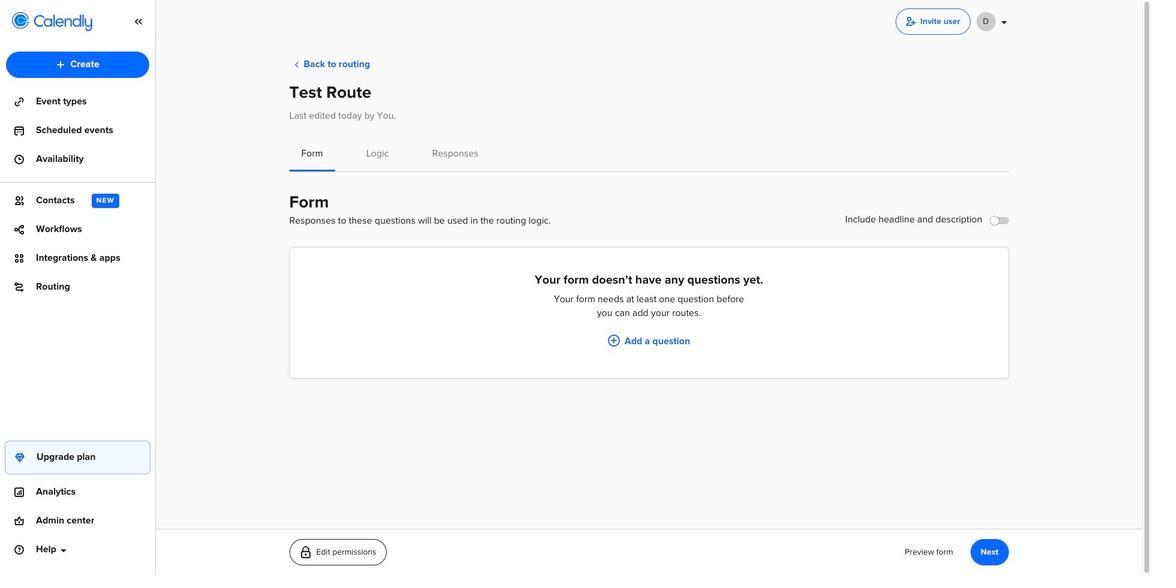 Task type: describe. For each thing, give the bounding box(es) containing it.
calendly image
[[34, 14, 92, 31]]

main navigation element
[[0, 0, 156, 575]]



